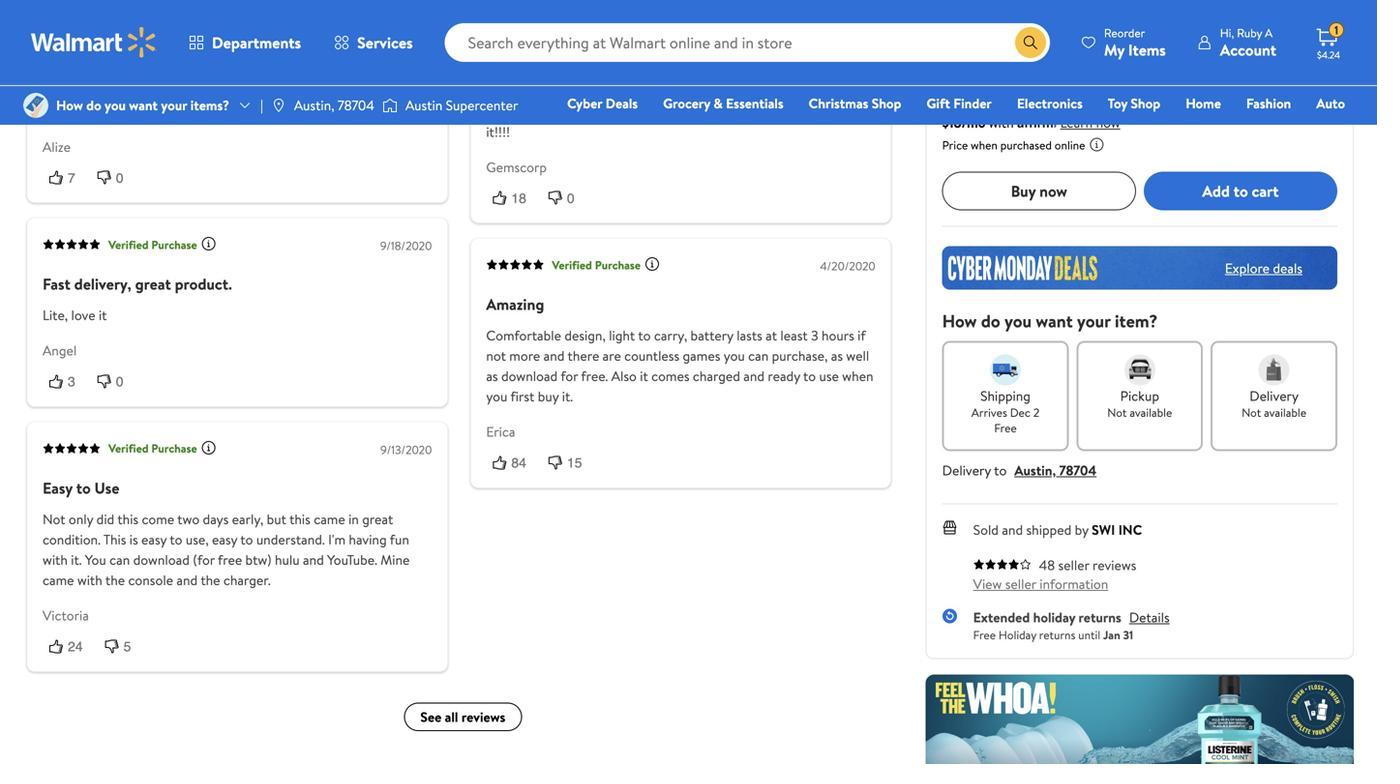 Task type: describe. For each thing, give the bounding box(es) containing it.
light
[[609, 326, 635, 345]]

angel
[[43, 341, 77, 360]]

lighter
[[585, 82, 623, 100]]

7
[[68, 170, 75, 186]]

0 horizontal spatial came
[[43, 571, 74, 590]]

and right more
[[544, 347, 565, 365]]

1 easy from the left
[[141, 530, 167, 549]]

verified purchase information image
[[201, 236, 216, 252]]

$18/mo with
[[942, 113, 1014, 132]]

austin supercenter
[[405, 96, 518, 115]]

shipping
[[981, 387, 1031, 406]]

comfortable
[[486, 326, 561, 345]]

sold
[[973, 521, 999, 540]]

verified purchase for light
[[552, 12, 641, 28]]

walmart image
[[31, 27, 157, 58]]

btw)
[[245, 551, 272, 570]]

countless
[[624, 347, 680, 365]]

verified purchase up design,
[[552, 257, 641, 273]]

9/18/2020
[[380, 238, 432, 254]]

early
[[211, 82, 239, 100]]

0 horizontal spatial the
[[105, 571, 125, 590]]

i left got
[[169, 82, 173, 100]]

purchased
[[1000, 137, 1052, 153]]

i up the everything
[[99, 82, 102, 100]]

verified up design,
[[552, 257, 592, 273]]

items
[[1128, 39, 1166, 60]]

and down (for
[[177, 571, 198, 590]]

comfortable design, light to carry, battery lasts at least 3 hours if not more and there are countless games you can purchase, as well as download for free. also it comes charged and ready to use when you first buy it.
[[486, 326, 874, 406]]

how for how do you want your item?
[[942, 309, 977, 333]]

affirm image
[[1018, 112, 1057, 128]]

compact
[[506, 82, 557, 100]]

delivery not available
[[1242, 387, 1307, 421]]

austin, 78704
[[294, 96, 375, 115]]

hasn't
[[679, 102, 713, 121]]

finder
[[954, 94, 992, 113]]

gift finder
[[927, 94, 992, 113]]

compact
[[486, 49, 548, 70]]

how for how do you want your items?
[[56, 96, 83, 115]]

0 horizontal spatial with
[[43, 551, 68, 570]]

explore deals link
[[1217, 251, 1310, 285]]

for inside it's compact and lighter than the switch. i bought it for my granddaughter. she loves it! she hasn't put it down since i bought it!!!!
[[786, 82, 804, 100]]

3 inside "button"
[[68, 374, 75, 390]]

intent image for pickup image
[[1124, 355, 1155, 386]]

holiday
[[1033, 608, 1075, 627]]

use
[[819, 367, 839, 386]]

your for items?
[[161, 96, 187, 115]]

0 horizontal spatial as
[[486, 367, 498, 386]]

verified for light
[[552, 12, 592, 28]]

love inside amazing. i love it and i got it early walmart has always been my go to for everything
[[105, 82, 130, 100]]

0 vertical spatial when
[[971, 137, 998, 153]]

electronics link
[[1008, 93, 1091, 114]]

hulu
[[275, 551, 300, 570]]

download inside the not only did this come two days early, but this came in great condition. this is easy to use, easy to understand. i'm having fun with it. you can download (for free btw) hulu and youtube. mine came with the console and the charger.
[[133, 551, 190, 570]]

are
[[603, 347, 621, 365]]

lasts
[[737, 326, 762, 345]]

not
[[486, 347, 506, 365]]

download inside comfortable design, light to carry, battery lasts at least 3 hours if not more and there are countless games you can purchase, as well as download for free. also it comes charged and ready to use when you first buy it.
[[501, 367, 558, 386]]

0 horizontal spatial bought
[[730, 82, 772, 100]]

verified purchase up got
[[108, 12, 197, 28]]

cyber monday deals image
[[942, 246, 1338, 290]]

easy to use
[[43, 478, 119, 499]]

well
[[846, 347, 869, 365]]

1 horizontal spatial with
[[77, 571, 102, 590]]

intent image for delivery image
[[1259, 355, 1290, 386]]

hours
[[822, 326, 854, 345]]

it. inside comfortable design, light to carry, battery lasts at least 3 hours if not more and there are countless games you can purchase, as well as download for free. also it comes charged and ready to use when you first buy it.
[[562, 387, 573, 406]]

fun
[[390, 530, 409, 549]]

compact and light
[[486, 49, 615, 70]]

9/13/2020
[[381, 442, 432, 458]]

did
[[96, 510, 114, 529]]

cyber deals link
[[559, 93, 647, 114]]

it right put at the right of page
[[739, 102, 747, 121]]

it up down
[[775, 82, 783, 100]]

 image for austin supercenter
[[382, 96, 398, 115]]

delivery for to
[[942, 461, 991, 480]]

light
[[580, 49, 615, 70]]

1
[[1335, 22, 1339, 38]]

0 for fast delivery, great product.
[[116, 374, 123, 390]]

learn
[[1060, 113, 1093, 132]]

arrives
[[972, 405, 1007, 421]]

1 horizontal spatial austin,
[[1015, 461, 1056, 480]]

my inside amazing. i love it and i got it early walmart has always been my go to for everything
[[390, 82, 408, 100]]

|
[[260, 96, 263, 115]]

add to cart
[[1202, 180, 1279, 202]]

switch.
[[678, 82, 720, 100]]

not for delivery
[[1242, 405, 1261, 421]]

reorder my items
[[1104, 25, 1166, 60]]

available for pickup
[[1130, 405, 1172, 421]]

holiday
[[999, 627, 1036, 644]]

all
[[445, 708, 458, 727]]

austin
[[405, 96, 443, 115]]

price when purchased online
[[942, 137, 1085, 153]]

swi
[[1092, 521, 1115, 540]]

erica
[[486, 423, 515, 441]]

and left ready
[[744, 367, 765, 386]]

is
[[129, 530, 138, 549]]

having
[[349, 530, 387, 549]]

verified up the how do you want your items?
[[108, 12, 149, 28]]

it up the everything
[[133, 82, 141, 100]]

you up intent image for shipping
[[1005, 309, 1032, 333]]

0 vertical spatial great
[[135, 274, 171, 295]]

cyber deals
[[567, 94, 638, 113]]

1 horizontal spatial as
[[831, 347, 843, 365]]

add to cart button
[[1144, 172, 1338, 210]]

1 she from the left
[[581, 102, 602, 121]]

amazing.
[[43, 82, 95, 100]]

loves
[[605, 102, 635, 121]]

1 horizontal spatial returns
[[1079, 608, 1122, 627]]

this
[[103, 530, 126, 549]]

verified purchase information image for easy to use
[[201, 440, 216, 456]]

fashion link
[[1238, 93, 1300, 114]]

1 horizontal spatial the
[[201, 571, 220, 590]]

console
[[128, 571, 173, 590]]

11/5/2020
[[827, 13, 876, 30]]

dec
[[1010, 405, 1031, 421]]

learn how button
[[1060, 113, 1121, 133]]

Search search field
[[445, 23, 1050, 62]]

first
[[511, 387, 535, 406]]

it down delivery,
[[99, 306, 107, 325]]

Walmart Site-Wide search field
[[445, 23, 1050, 62]]

has
[[295, 82, 314, 100]]

my
[[1104, 39, 1125, 60]]

 image for austin, 78704
[[271, 98, 286, 113]]

condition.
[[43, 530, 101, 549]]

supercenter
[[446, 96, 518, 115]]

it. inside the not only did this come two days early, but this came in great condition. this is easy to use, easy to understand. i'm having fun with it. you can download (for free btw) hulu and youtube. mine came with the console and the charger.
[[71, 551, 82, 570]]

view seller information
[[973, 575, 1108, 594]]

been
[[358, 82, 387, 100]]

48 seller reviews
[[1039, 556, 1137, 575]]

victoria
[[43, 606, 89, 625]]

not for pickup
[[1108, 405, 1127, 421]]

2 easy from the left
[[212, 530, 237, 549]]

easy
[[43, 478, 73, 499]]

home
[[1186, 94, 1221, 113]]

seller for view
[[1005, 575, 1036, 594]]

everything
[[79, 102, 142, 121]]

if
[[858, 326, 866, 345]]

5 button
[[98, 637, 147, 657]]

delivery,
[[74, 274, 131, 295]]

design,
[[565, 326, 606, 345]]

verified for great
[[108, 236, 149, 253]]

verified purchase for great
[[108, 236, 197, 253]]

explore
[[1225, 259, 1270, 278]]



Task type: vqa. For each thing, say whether or not it's contained in the screenshot.


Task type: locate. For each thing, give the bounding box(es) containing it.
the down (for
[[201, 571, 220, 590]]

0 button for fast delivery, great product.
[[91, 372, 139, 392]]

reviews right 'all'
[[462, 708, 506, 727]]

intent image for shipping image
[[990, 355, 1021, 386]]

came up victoria
[[43, 571, 74, 590]]

do for how do you want your item?
[[981, 309, 1000, 333]]

1 vertical spatial how
[[942, 309, 977, 333]]

the
[[655, 82, 675, 100], [105, 571, 125, 590], [201, 571, 220, 590]]

as down hours
[[831, 347, 843, 365]]

2
[[1033, 405, 1040, 421]]

verified for use
[[108, 440, 149, 457]]

0 vertical spatial can
[[748, 347, 769, 365]]

fast
[[43, 274, 70, 295]]

verified purchase information image
[[645, 257, 660, 272], [201, 440, 216, 456]]

download up console
[[133, 551, 190, 570]]

your for item?
[[1077, 309, 1111, 333]]

product.
[[175, 274, 232, 295]]

1 horizontal spatial shop
[[1131, 94, 1161, 113]]

78704
[[338, 96, 375, 115], [1059, 461, 1097, 480]]

0 vertical spatial delivery
[[1250, 387, 1299, 406]]

0 horizontal spatial shop
[[872, 94, 902, 113]]

can down this
[[109, 551, 130, 570]]

0 vertical spatial came
[[314, 510, 345, 529]]

0 vertical spatial as
[[831, 347, 843, 365]]

and inside it's compact and lighter than the switch. i bought it for my granddaughter. she loves it! she hasn't put it down since i bought it!!!!
[[561, 82, 582, 100]]

1 available from the left
[[1130, 405, 1172, 421]]

you
[[105, 96, 126, 115], [1005, 309, 1032, 333], [724, 347, 745, 365], [486, 387, 508, 406]]

i'm
[[328, 530, 346, 549]]

1 vertical spatial austin,
[[1015, 461, 1056, 480]]

free down shipping
[[994, 420, 1017, 436]]

1 vertical spatial love
[[71, 306, 95, 325]]

0 right 18
[[567, 190, 575, 206]]

delivery inside delivery not available
[[1250, 387, 1299, 406]]

jan
[[1103, 627, 1120, 644]]

1 vertical spatial reviews
[[462, 708, 506, 727]]

great right delivery,
[[135, 274, 171, 295]]

1 vertical spatial as
[[486, 367, 498, 386]]

my up since
[[807, 82, 824, 100]]

with down you
[[77, 571, 102, 590]]

do up intent image for shipping
[[981, 309, 1000, 333]]

this up is
[[117, 510, 138, 529]]

purchase for great
[[151, 236, 197, 253]]

seller for 48
[[1058, 556, 1089, 575]]

at
[[766, 326, 777, 345]]

&
[[714, 94, 723, 113]]

0 horizontal spatial 3
[[68, 374, 75, 390]]

purchase for light
[[595, 12, 641, 28]]

and left light
[[552, 49, 576, 70]]

1 vertical spatial can
[[109, 551, 130, 570]]

0 vertical spatial for
[[786, 82, 804, 100]]

search icon image
[[1023, 35, 1038, 50]]

mine
[[381, 551, 410, 570]]

for up since
[[786, 82, 804, 100]]

walmart
[[242, 82, 291, 100]]

seller down 4.2083 stars out of 5, based on 48 seller reviews element
[[1005, 575, 1036, 594]]

1 horizontal spatial delivery
[[1250, 387, 1299, 406]]

and left got
[[145, 82, 166, 100]]

it!
[[638, 102, 651, 121]]

and right sold at the bottom right
[[1002, 521, 1023, 540]]

bought up down
[[730, 82, 772, 100]]

grocery & essentials
[[663, 94, 784, 113]]

0 for amazing
[[116, 170, 123, 186]]

love up the everything
[[105, 82, 130, 100]]

registry
[[1122, 121, 1172, 140]]

with up price when purchased online
[[989, 113, 1014, 132]]

amazing up amazing.
[[43, 49, 101, 70]]

do for how do you want your items?
[[86, 96, 101, 115]]

0 vertical spatial 78704
[[338, 96, 375, 115]]

2 she from the left
[[654, 102, 675, 121]]

items?
[[190, 96, 229, 115]]

easy up "free"
[[212, 530, 237, 549]]

returns left the 31 at the right bottom
[[1079, 608, 1122, 627]]

verified purchase
[[108, 12, 197, 28], [552, 12, 641, 28], [108, 236, 197, 253], [552, 257, 641, 273], [108, 440, 197, 457]]

1 this from the left
[[117, 510, 138, 529]]

how
[[1096, 113, 1121, 132]]

not only did this come two days early, but this came in great condition. this is easy to use, easy to understand. i'm having fun with it. you can download (for free btw) hulu and youtube. mine came with the console and the charger.
[[43, 510, 410, 590]]

also
[[611, 367, 637, 386]]

came up i'm
[[314, 510, 345, 529]]

15 button
[[542, 453, 598, 473]]

1 vertical spatial bought
[[825, 102, 867, 121]]

1 horizontal spatial  image
[[382, 96, 398, 115]]

and inside amazing. i love it and i got it early walmart has always been my go to for everything
[[145, 82, 166, 100]]

verified purchase information image up days
[[201, 440, 216, 456]]

shop right christmas
[[872, 94, 902, 113]]

2 my from the left
[[807, 82, 824, 100]]

0 horizontal spatial it.
[[71, 551, 82, 570]]

available for delivery
[[1264, 405, 1307, 421]]

2 horizontal spatial not
[[1242, 405, 1261, 421]]

24
[[68, 639, 83, 655]]

free for shipping
[[994, 420, 1017, 436]]

do down the walmart image at the left top of page
[[86, 96, 101, 115]]

battery
[[691, 326, 733, 345]]

1 vertical spatial download
[[133, 551, 190, 570]]

5
[[123, 639, 131, 655]]

and right hulu
[[303, 551, 324, 570]]

2 vertical spatial with
[[77, 571, 102, 590]]

1 horizontal spatial your
[[1077, 309, 1111, 333]]

1 horizontal spatial available
[[1264, 405, 1307, 421]]

auto
[[1317, 94, 1345, 113]]

free left holiday
[[973, 627, 996, 644]]

3 inside comfortable design, light to carry, battery lasts at least 3 hours if not more and there are countless games you can purchase, as well as download for free. also it comes charged and ready to use when you first buy it.
[[811, 326, 818, 345]]

she right it! at the left
[[654, 102, 675, 121]]

your left item?
[[1077, 309, 1111, 333]]

download
[[501, 367, 558, 386], [133, 551, 190, 570]]

my left go
[[390, 82, 408, 100]]

you left first
[[486, 387, 508, 406]]

one
[[1197, 121, 1226, 140]]

great up having
[[362, 510, 393, 529]]

for inside amazing. i love it and i got it early walmart has always been my go to for everything
[[58, 102, 76, 121]]

can inside the not only did this come two days early, but this came in great condition. this is easy to use, easy to understand. i'm having fun with it. you can download (for free btw) hulu and youtube. mine came with the console and the charger.
[[109, 551, 130, 570]]

0 vertical spatial austin,
[[294, 96, 334, 115]]

details
[[1129, 608, 1170, 627]]

toy
[[1108, 94, 1128, 113]]

0 right 3 "button"
[[116, 374, 123, 390]]

1 horizontal spatial do
[[981, 309, 1000, 333]]

0 for compact and light
[[567, 190, 575, 206]]

how up alize at the top left
[[56, 96, 83, 115]]

0 vertical spatial download
[[501, 367, 558, 386]]

than
[[626, 82, 652, 100]]

seller right 48
[[1058, 556, 1089, 575]]

christmas
[[809, 94, 869, 113]]

1 horizontal spatial want
[[1036, 309, 1073, 333]]

come
[[142, 510, 174, 529]]

this
[[117, 510, 138, 529], [289, 510, 311, 529]]

when down well
[[842, 367, 874, 386]]

only
[[69, 510, 93, 529]]

details button
[[1129, 608, 1170, 627]]

0 button for amazing
[[91, 168, 139, 187]]

reviews down swi
[[1093, 556, 1137, 575]]

free for extended
[[973, 627, 996, 644]]

0 vertical spatial 0 button
[[91, 168, 139, 187]]

austin, down 2
[[1015, 461, 1056, 480]]

when down $18/mo with in the top right of the page
[[971, 137, 998, 153]]

3 right least
[[811, 326, 818, 345]]

0 vertical spatial love
[[105, 82, 130, 100]]

to inside amazing. i love it and i got it early walmart has always been my go to for everything
[[43, 102, 55, 121]]

electronics
[[1017, 94, 1083, 113]]

verified purchase information image up carry,
[[645, 257, 660, 272]]

it. left you
[[71, 551, 82, 570]]

when inside comfortable design, light to carry, battery lasts at least 3 hours if not more and there are countless games you can purchase, as well as download for free. also it comes charged and ready to use when you first buy it.
[[842, 367, 874, 386]]

1 horizontal spatial came
[[314, 510, 345, 529]]

1 horizontal spatial my
[[807, 82, 824, 100]]

your left items?
[[161, 96, 187, 115]]

reviews for see all reviews
[[462, 708, 506, 727]]

0 horizontal spatial reviews
[[462, 708, 506, 727]]

not down 'intent image for pickup'
[[1108, 405, 1127, 421]]

1 vertical spatial 78704
[[1059, 461, 1097, 480]]

1 horizontal spatial seller
[[1058, 556, 1089, 575]]

one debit
[[1197, 121, 1262, 140]]

returns left "until"
[[1039, 627, 1076, 644]]

can inside comfortable design, light to carry, battery lasts at least 3 hours if not more and there are countless games you can purchase, as well as download for free. also it comes charged and ready to use when you first buy it.
[[748, 347, 769, 365]]

0 vertical spatial amazing
[[43, 49, 101, 70]]

1 horizontal spatial verified purchase information image
[[645, 257, 660, 272]]

reviews for 48 seller reviews
[[1093, 556, 1137, 575]]

0 horizontal spatial want
[[129, 96, 158, 115]]

walmart+ link
[[1279, 120, 1354, 141]]

to inside button
[[1234, 180, 1248, 202]]

see all reviews
[[420, 708, 506, 727]]

the inside it's compact and lighter than the switch. i bought it for my granddaughter. she loves it! she hasn't put it down since i bought it!!!!
[[655, 82, 675, 100]]

verified up compact and light
[[552, 12, 592, 28]]

not up condition. at the bottom left of the page
[[43, 510, 65, 529]]

1 shop from the left
[[872, 94, 902, 113]]

2 this from the left
[[289, 510, 311, 529]]

free
[[218, 551, 242, 570]]

0 vertical spatial it.
[[562, 387, 573, 406]]

0 horizontal spatial available
[[1130, 405, 1172, 421]]

1 horizontal spatial when
[[971, 137, 998, 153]]

and left lighter
[[561, 82, 582, 100]]

1 horizontal spatial it.
[[562, 387, 573, 406]]

free inside extended holiday returns details free holiday returns until jan 31
[[973, 627, 996, 644]]

4.2083 stars out of 5, based on 48 seller reviews element
[[973, 559, 1031, 571]]

 image right | at the top of page
[[271, 98, 286, 113]]

0 vertical spatial your
[[161, 96, 187, 115]]

0 right 7
[[116, 170, 123, 186]]

charger.
[[223, 571, 271, 590]]

2 horizontal spatial the
[[655, 82, 675, 100]]

2 vertical spatial for
[[561, 367, 578, 386]]

 image
[[382, 96, 398, 115], [271, 98, 286, 113]]

0 horizontal spatial  image
[[271, 98, 286, 113]]

1 vertical spatial great
[[362, 510, 393, 529]]

0 vertical spatial free
[[994, 420, 1017, 436]]

can down lasts
[[748, 347, 769, 365]]

it!!!!
[[486, 122, 510, 141]]

she down lighter
[[581, 102, 602, 121]]

0 horizontal spatial delivery
[[942, 461, 991, 480]]

departments button
[[172, 19, 318, 66]]

1 my from the left
[[390, 82, 408, 100]]

buy now
[[1011, 180, 1067, 202]]

1 horizontal spatial she
[[654, 102, 675, 121]]

view
[[973, 575, 1002, 594]]

0 horizontal spatial your
[[161, 96, 187, 115]]

available down the intent image for delivery
[[1264, 405, 1307, 421]]

my inside it's compact and lighter than the switch. i bought it for my granddaughter. she loves it! she hasn't put it down since i bought it!!!!
[[807, 82, 824, 100]]

auto link
[[1308, 93, 1354, 114]]

want for items?
[[129, 96, 158, 115]]

easy
[[141, 530, 167, 549], [212, 530, 237, 549]]

shop up "registry"
[[1131, 94, 1161, 113]]

0 horizontal spatial love
[[71, 306, 95, 325]]

it right got
[[199, 82, 207, 100]]

1 horizontal spatial reviews
[[1093, 556, 1137, 575]]

2 vertical spatial 0
[[116, 374, 123, 390]]

available inside pickup not available
[[1130, 405, 1172, 421]]

48
[[1039, 556, 1055, 575]]

1 horizontal spatial how
[[942, 309, 977, 333]]

it. right the buy
[[562, 387, 573, 406]]

1 vertical spatial verified purchase information image
[[201, 440, 216, 456]]

78704 up by
[[1059, 461, 1097, 480]]

1 horizontal spatial amazing
[[486, 294, 544, 315]]

fast delivery, great product.
[[43, 274, 232, 295]]

you down lasts
[[724, 347, 745, 365]]

austin, right walmart
[[294, 96, 334, 115]]

2 available from the left
[[1264, 405, 1307, 421]]

78704 right has
[[338, 96, 375, 115]]

verified purchase up fast delivery, great product.
[[108, 236, 197, 253]]

1 vertical spatial do
[[981, 309, 1000, 333]]

i right since
[[818, 102, 822, 121]]

purchase,
[[772, 347, 828, 365]]

not down the intent image for delivery
[[1242, 405, 1261, 421]]

there
[[568, 347, 599, 365]]

as down not
[[486, 367, 498, 386]]

verified purchase up use
[[108, 440, 197, 457]]

understand.
[[256, 530, 325, 549]]

how
[[56, 96, 83, 115], [942, 309, 977, 333]]

2 shop from the left
[[1131, 94, 1161, 113]]

 image
[[23, 93, 48, 118]]

this up the understand. at bottom left
[[289, 510, 311, 529]]

for down the there
[[561, 367, 578, 386]]

1 vertical spatial with
[[43, 551, 68, 570]]

0 vertical spatial reviews
[[1093, 556, 1137, 575]]

games
[[683, 347, 720, 365]]

1 horizontal spatial bought
[[825, 102, 867, 121]]

amazing for amazing.
[[43, 49, 101, 70]]

$18/mo
[[942, 113, 986, 132]]

sold and shipped by swi inc
[[973, 521, 1142, 540]]

view seller information link
[[973, 575, 1108, 594]]

1 horizontal spatial this
[[289, 510, 311, 529]]

1 vertical spatial it.
[[71, 551, 82, 570]]

hi,
[[1220, 25, 1234, 41]]

shop for christmas shop
[[872, 94, 902, 113]]

0 horizontal spatial returns
[[1039, 627, 1076, 644]]

i right &
[[723, 82, 727, 100]]

want left item?
[[1036, 309, 1073, 333]]

1 horizontal spatial great
[[362, 510, 393, 529]]

lite,
[[43, 306, 68, 325]]

0 horizontal spatial for
[[58, 102, 76, 121]]

0 vertical spatial bought
[[730, 82, 772, 100]]

0 vertical spatial with
[[989, 113, 1014, 132]]

shipping arrives dec 2 free
[[972, 387, 1040, 436]]

buy
[[1011, 180, 1036, 202]]

0 vertical spatial do
[[86, 96, 101, 115]]

extended holiday returns details free holiday returns until jan 31
[[973, 608, 1170, 644]]

how up arrives on the bottom right
[[942, 309, 977, 333]]

want left got
[[129, 96, 158, 115]]

0 horizontal spatial amazing
[[43, 49, 101, 70]]

amazing for comfortable
[[486, 294, 544, 315]]

0 button down lite, love it
[[91, 372, 139, 392]]

1 horizontal spatial easy
[[212, 530, 237, 549]]

verified up fast delivery, great product.
[[108, 236, 149, 253]]

delivery for not
[[1250, 387, 1299, 406]]

reorder
[[1104, 25, 1145, 41]]

 image left go
[[382, 96, 398, 115]]

debit
[[1229, 121, 1262, 140]]

1 vertical spatial free
[[973, 627, 996, 644]]

ruby
[[1237, 25, 1262, 41]]

for inside comfortable design, light to carry, battery lasts at least 3 hours if not more and there are countless games you can purchase, as well as download for free. also it comes charged and ready to use when you first buy it.
[[561, 367, 578, 386]]

delivery down the intent image for delivery
[[1250, 387, 1299, 406]]

0 horizontal spatial this
[[117, 510, 138, 529]]

0 horizontal spatial austin,
[[294, 96, 334, 115]]

3 down angel
[[68, 374, 75, 390]]

0 horizontal spatial 78704
[[338, 96, 375, 115]]

verified purchase information image for amazing
[[645, 257, 660, 272]]

1 horizontal spatial can
[[748, 347, 769, 365]]

delivery down arrives on the bottom right
[[942, 461, 991, 480]]

easy right is
[[141, 530, 167, 549]]

15
[[567, 455, 582, 471]]

two
[[177, 510, 200, 529]]

use,
[[186, 530, 209, 549]]

now
[[1040, 180, 1067, 202]]

great inside the not only did this come two days early, but this came in great condition. this is easy to use, easy to understand. i'm having fun with it. you can download (for free btw) hulu and youtube. mine came with the console and the charger.
[[362, 510, 393, 529]]

walmart+
[[1288, 121, 1345, 140]]

lite, love it
[[43, 306, 107, 325]]

0 horizontal spatial my
[[390, 82, 408, 100]]

1 vertical spatial want
[[1036, 309, 1073, 333]]

0 vertical spatial 0
[[116, 170, 123, 186]]

carry,
[[654, 326, 687, 345]]

not inside delivery not available
[[1242, 405, 1261, 421]]

0 button for compact and light
[[542, 188, 590, 208]]

0 horizontal spatial can
[[109, 551, 130, 570]]

great
[[135, 274, 171, 295], [362, 510, 393, 529]]

0 vertical spatial want
[[129, 96, 158, 115]]

legal information image
[[1089, 137, 1105, 152]]

84
[[511, 455, 526, 471]]

verified purchase for use
[[108, 440, 197, 457]]

amazing up comfortable on the left of page
[[486, 294, 544, 315]]

0 horizontal spatial download
[[133, 551, 190, 570]]

want for item?
[[1036, 309, 1073, 333]]

delivery
[[1250, 387, 1299, 406], [942, 461, 991, 480]]

0 button right 18
[[542, 188, 590, 208]]

price
[[942, 137, 968, 153]]

it inside comfortable design, light to carry, battery lasts at least 3 hours if not more and there are countless games you can purchase, as well as download for free. also it comes charged and ready to use when you first buy it.
[[640, 367, 648, 386]]

available inside delivery not available
[[1264, 405, 1307, 421]]

0 horizontal spatial easy
[[141, 530, 167, 549]]

1 vertical spatial 3
[[68, 374, 75, 390]]

love right 'lite,'
[[71, 306, 95, 325]]

shop for toy shop
[[1131, 94, 1161, 113]]

available down 'intent image for pickup'
[[1130, 405, 1172, 421]]

2 horizontal spatial for
[[786, 82, 804, 100]]

not inside the not only did this come two days early, but this came in great condition. this is easy to use, easy to understand. i'm having fun with it. you can download (for free btw) hulu and youtube. mine came with the console and the charger.
[[43, 510, 65, 529]]

put
[[716, 102, 736, 121]]

not inside pickup not available
[[1108, 405, 1127, 421]]

0 horizontal spatial how
[[56, 96, 83, 115]]

you right amazing.
[[105, 96, 126, 115]]

1 vertical spatial came
[[43, 571, 74, 590]]

it right also on the left
[[640, 367, 648, 386]]

bought right since
[[825, 102, 867, 121]]

free inside shipping arrives dec 2 free
[[994, 420, 1017, 436]]

1 vertical spatial delivery
[[942, 461, 991, 480]]

0 horizontal spatial do
[[86, 96, 101, 115]]

2 horizontal spatial with
[[989, 113, 1014, 132]]

1 vertical spatial amazing
[[486, 294, 544, 315]]

purchase for use
[[151, 440, 197, 457]]

since
[[785, 102, 815, 121]]

grocery & essentials link
[[654, 93, 792, 114]]

1 horizontal spatial love
[[105, 82, 130, 100]]

verified purchase up light
[[552, 12, 641, 28]]

verified
[[108, 12, 149, 28], [552, 12, 592, 28], [108, 236, 149, 253], [552, 257, 592, 273], [108, 440, 149, 457]]



